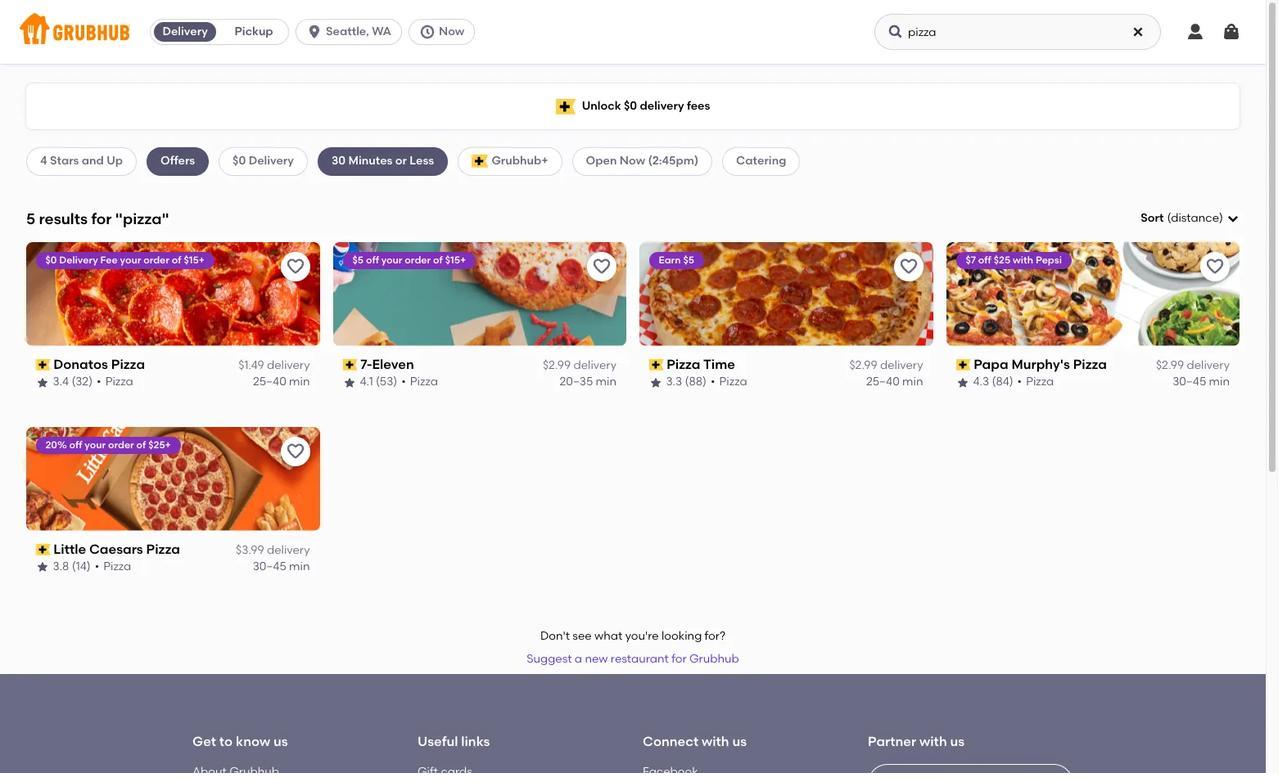 Task type: locate. For each thing, give the bounding box(es) containing it.
0 vertical spatial 30–45
[[1173, 375, 1206, 389]]

1 vertical spatial subscription pass image
[[36, 545, 51, 556]]

0 horizontal spatial 25–40
[[253, 375, 286, 389]]

fees
[[687, 99, 710, 113]]

$5
[[353, 255, 364, 266], [684, 255, 695, 266]]

3 subscription pass image from the left
[[649, 360, 664, 371]]

$2.99 for pizza time
[[850, 359, 878, 373]]

• pizza for caesars
[[95, 560, 132, 574]]

0 horizontal spatial 30–45 min
[[253, 560, 310, 574]]

subscription pass image
[[956, 360, 971, 371], [36, 545, 51, 556]]

0 vertical spatial grubhub plus flag logo image
[[556, 99, 575, 114]]

subscription pass image left little
[[36, 545, 51, 556]]

1 vertical spatial now
[[620, 154, 645, 168]]

3 save this restaurant image from the left
[[899, 257, 918, 277]]

pepsi
[[1036, 255, 1062, 266]]

eleven
[[372, 357, 414, 372]]

save this restaurant button for donatos pizza
[[280, 252, 310, 282]]

delivery left fee
[[60, 255, 98, 266]]

what
[[595, 630, 623, 644]]

pizza right caesars
[[147, 542, 180, 557]]

• right the (32)
[[97, 375, 102, 389]]

1 horizontal spatial order
[[144, 255, 170, 266]]

$15+
[[184, 255, 205, 266], [445, 255, 466, 266]]

$0 delivery fee your order of $15+
[[46, 255, 205, 266]]

3.4 (32)
[[53, 375, 93, 389]]

save this restaurant image
[[285, 257, 305, 277], [592, 257, 612, 277], [899, 257, 918, 277], [1205, 257, 1225, 277]]

save this restaurant button for 7-eleven
[[587, 252, 617, 282]]

delivery inside "button"
[[163, 25, 208, 38]]

papa
[[974, 357, 1009, 372]]

1 horizontal spatial delivery
[[163, 25, 208, 38]]

delivery left pickup
[[163, 25, 208, 38]]

none field containing sort
[[1141, 210, 1240, 227]]

1 horizontal spatial now
[[620, 154, 645, 168]]

$2.99 for papa murphy's pizza
[[1156, 359, 1184, 373]]

30–45 for little caesars pizza
[[253, 560, 286, 574]]

None field
[[1141, 210, 1240, 227]]

us right partner
[[950, 735, 965, 750]]

star icon image for 7-eleven
[[343, 376, 356, 389]]

star icon image left 4.1
[[343, 376, 356, 389]]

1 horizontal spatial $2.99 delivery
[[850, 359, 923, 373]]

for
[[91, 209, 112, 228], [672, 653, 687, 667]]

2 25–40 from the left
[[866, 375, 900, 389]]

20% off your order of $25+
[[46, 439, 171, 451]]

• right (88)
[[711, 375, 716, 389]]

1 vertical spatial for
[[672, 653, 687, 667]]

star icon image left 4.3
[[956, 376, 969, 389]]

(
[[1167, 211, 1171, 225]]

and
[[82, 154, 104, 168]]

partner with us
[[868, 735, 965, 750]]

1 vertical spatial 30–45
[[253, 560, 286, 574]]

min
[[289, 375, 310, 389], [596, 375, 617, 389], [903, 375, 923, 389], [1209, 375, 1230, 389], [289, 560, 310, 574]]

2 horizontal spatial us
[[950, 735, 965, 750]]

donatos pizza logo image
[[26, 242, 320, 346]]

pizza down 'donatos pizza'
[[106, 375, 134, 389]]

subscription pass image for pizza time
[[649, 360, 664, 371]]

with right $25
[[1013, 255, 1033, 266]]

2 horizontal spatial $0
[[624, 99, 637, 113]]

1 us from the left
[[273, 735, 288, 750]]

$2.99
[[543, 359, 571, 373], [850, 359, 878, 373], [1156, 359, 1184, 373]]

0 horizontal spatial grubhub plus flag logo image
[[472, 155, 488, 168]]

• for eleven
[[401, 375, 406, 389]]

of for 7-eleven
[[433, 255, 443, 266]]

2 vertical spatial delivery
[[60, 255, 98, 266]]

4
[[40, 154, 47, 168]]

order for little caesars pizza
[[108, 439, 135, 451]]

(2:45pm)
[[648, 154, 699, 168]]

0 horizontal spatial $2.99 delivery
[[543, 359, 617, 373]]

$2.99 delivery
[[543, 359, 617, 373], [850, 359, 923, 373], [1156, 359, 1230, 373]]

delivery for pizza time
[[880, 359, 923, 373]]

0 horizontal spatial of
[[137, 439, 146, 451]]

7-eleven
[[360, 357, 414, 372]]

save this restaurant image
[[285, 442, 305, 462]]

0 vertical spatial subscription pass image
[[956, 360, 971, 371]]

delivery for 7-eleven
[[574, 359, 617, 373]]

2 horizontal spatial svg image
[[1222, 22, 1241, 42]]

1 25–40 min from the left
[[253, 375, 310, 389]]

4.1 (53)
[[360, 375, 397, 389]]

papa murphy's pizza logo image
[[946, 242, 1240, 346]]

svg image
[[1186, 22, 1205, 42], [1222, 22, 1241, 42], [419, 24, 436, 40]]

(88)
[[686, 375, 707, 389]]

save this restaurant button for little caesars pizza
[[280, 437, 310, 467]]

0 horizontal spatial $2.99
[[543, 359, 571, 373]]

with right connect on the bottom right of page
[[702, 735, 729, 750]]

us right connect on the bottom right of page
[[732, 735, 747, 750]]

$0 down the results
[[46, 255, 57, 266]]

pizza right murphy's
[[1073, 357, 1107, 372]]

1 horizontal spatial with
[[920, 735, 947, 750]]

2 $2.99 from the left
[[850, 359, 878, 373]]

now
[[439, 25, 465, 38], [620, 154, 645, 168]]

2 us from the left
[[732, 735, 747, 750]]

pizza
[[112, 357, 145, 372], [667, 357, 701, 372], [1073, 357, 1107, 372], [106, 375, 134, 389], [410, 375, 438, 389], [720, 375, 748, 389], [1026, 375, 1054, 389], [147, 542, 180, 557], [104, 560, 132, 574]]

• pizza down "eleven"
[[401, 375, 438, 389]]

now right wa
[[439, 25, 465, 38]]

0 horizontal spatial $15+
[[184, 255, 205, 266]]

2 25–40 min from the left
[[866, 375, 923, 389]]

0 vertical spatial 30–45 min
[[1173, 375, 1230, 389]]

star icon image left the 3.3
[[649, 376, 663, 389]]

• pizza down time
[[711, 375, 748, 389]]

• right (14) on the left bottom of the page
[[95, 560, 100, 574]]

3 $2.99 delivery from the left
[[1156, 359, 1230, 373]]

save this restaurant button
[[280, 252, 310, 282], [587, 252, 617, 282], [894, 252, 923, 282], [1201, 252, 1230, 282], [280, 437, 310, 467]]

2 horizontal spatial your
[[381, 255, 402, 266]]

grubhub plus flag logo image left grubhub+
[[472, 155, 488, 168]]

pickup
[[235, 25, 273, 38]]

star icon image
[[36, 376, 49, 389], [343, 376, 356, 389], [649, 376, 663, 389], [956, 376, 969, 389], [36, 561, 49, 574]]

2 vertical spatial $0
[[46, 255, 57, 266]]

• for pizza
[[97, 375, 102, 389]]

1 horizontal spatial $5
[[684, 255, 695, 266]]

for down looking
[[672, 653, 687, 667]]

1 $2.99 delivery from the left
[[543, 359, 617, 373]]

1 horizontal spatial 25–40 min
[[866, 375, 923, 389]]

$7
[[966, 255, 976, 266]]

$1.49 delivery
[[239, 359, 310, 373]]

2 horizontal spatial delivery
[[249, 154, 294, 168]]

7-eleven logo image
[[333, 242, 626, 346]]

• right (84)
[[1018, 375, 1022, 389]]

save this restaurant image for 7-eleven
[[592, 257, 612, 277]]

0 horizontal spatial 25–40 min
[[253, 375, 310, 389]]

$0 for $0 delivery fee your order of $15+
[[46, 255, 57, 266]]

of
[[172, 255, 182, 266], [433, 255, 443, 266], [137, 439, 146, 451]]

svg image inside now "button"
[[419, 24, 436, 40]]

pizza down papa murphy's pizza on the top right
[[1026, 375, 1054, 389]]

1 horizontal spatial subscription pass image
[[343, 360, 357, 371]]

$0 right unlock
[[624, 99, 637, 113]]

1 subscription pass image from the left
[[36, 360, 51, 371]]

0 horizontal spatial with
[[702, 735, 729, 750]]

stars
[[50, 154, 79, 168]]

0 horizontal spatial your
[[85, 439, 106, 451]]

1 horizontal spatial subscription pass image
[[956, 360, 971, 371]]

2 horizontal spatial $2.99 delivery
[[1156, 359, 1230, 373]]

for right the results
[[91, 209, 112, 228]]

1 vertical spatial grubhub plus flag logo image
[[472, 155, 488, 168]]

subscription pass image left donatos
[[36, 360, 51, 371]]

star icon image for papa murphy's pizza
[[956, 376, 969, 389]]

useful links
[[418, 735, 490, 750]]

now inside 5 results for "pizza" main content
[[620, 154, 645, 168]]

1 horizontal spatial $2.99
[[850, 359, 878, 373]]

0 vertical spatial $0
[[624, 99, 637, 113]]

min for pizza time
[[903, 375, 923, 389]]

1 horizontal spatial $15+
[[445, 255, 466, 266]]

• for murphy's
[[1018, 375, 1022, 389]]

subscription pass image left 'papa'
[[956, 360, 971, 371]]

0 horizontal spatial us
[[273, 735, 288, 750]]

of for little caesars pizza
[[137, 439, 146, 451]]

2 $15+ from the left
[[445, 255, 466, 266]]

1 horizontal spatial of
[[172, 255, 182, 266]]

2 horizontal spatial $2.99
[[1156, 359, 1184, 373]]

off
[[366, 255, 379, 266], [978, 255, 992, 266], [70, 439, 83, 451]]

min for little caesars pizza
[[289, 560, 310, 574]]

2 horizontal spatial of
[[433, 255, 443, 266]]

30–45 for papa murphy's pizza
[[1173, 375, 1206, 389]]

20%
[[46, 439, 67, 451]]

2 save this restaurant image from the left
[[592, 257, 612, 277]]

with
[[1013, 255, 1033, 266], [702, 735, 729, 750], [920, 735, 947, 750]]

0 horizontal spatial subscription pass image
[[36, 545, 51, 556]]

star icon image left 3.8
[[36, 561, 49, 574]]

grubhub plus flag logo image left unlock
[[556, 99, 575, 114]]

1 25–40 from the left
[[253, 375, 286, 389]]

1 $2.99 from the left
[[543, 359, 571, 373]]

2 subscription pass image from the left
[[343, 360, 357, 371]]

0 horizontal spatial now
[[439, 25, 465, 38]]

1 horizontal spatial 25–40
[[866, 375, 900, 389]]

2 horizontal spatial order
[[405, 255, 431, 266]]

$0
[[624, 99, 637, 113], [233, 154, 246, 168], [46, 255, 57, 266]]

1 vertical spatial delivery
[[249, 154, 294, 168]]

3.8
[[53, 560, 70, 574]]

2 horizontal spatial off
[[978, 255, 992, 266]]

(84)
[[992, 375, 1013, 389]]

delivery for papa murphy's pizza
[[1187, 359, 1230, 373]]

0 vertical spatial now
[[439, 25, 465, 38]]

3 us from the left
[[950, 735, 965, 750]]

1 horizontal spatial $0
[[233, 154, 246, 168]]

star icon image for pizza time
[[649, 376, 663, 389]]

4 save this restaurant image from the left
[[1205, 257, 1225, 277]]

subscription pass image for papa murphy's pizza
[[956, 360, 971, 371]]

don't see what you're looking for?
[[540, 630, 726, 644]]

1 vertical spatial $0
[[233, 154, 246, 168]]

3 $2.99 from the left
[[1156, 359, 1184, 373]]

seattle, wa
[[326, 25, 391, 38]]

pizza down time
[[720, 375, 748, 389]]

grubhub plus flag logo image for unlock $0 delivery fees
[[556, 99, 575, 114]]

wa
[[372, 25, 391, 38]]

up
[[107, 154, 123, 168]]

0 horizontal spatial 30–45
[[253, 560, 286, 574]]

3.3
[[667, 375, 683, 389]]

save this restaurant button for pizza time
[[894, 252, 923, 282]]

25–40
[[253, 375, 286, 389], [866, 375, 900, 389]]

1 save this restaurant image from the left
[[285, 257, 305, 277]]

star icon image left 3.4
[[36, 376, 49, 389]]

25–40 min
[[253, 375, 310, 389], [866, 375, 923, 389]]

1 horizontal spatial svg image
[[1186, 22, 1205, 42]]

(53)
[[376, 375, 397, 389]]

delivery left 30 on the top left of page
[[249, 154, 294, 168]]

$25+
[[149, 439, 171, 451]]

0 horizontal spatial order
[[108, 439, 135, 451]]

0 horizontal spatial subscription pass image
[[36, 360, 51, 371]]

2 $2.99 delivery from the left
[[850, 359, 923, 373]]

with for partner with us
[[920, 735, 947, 750]]

30–45 min for little caesars pizza
[[253, 560, 310, 574]]

us right know
[[273, 735, 288, 750]]

little caesars pizza
[[54, 542, 180, 557]]

subscription pass image left 7-
[[343, 360, 357, 371]]

svg image
[[306, 24, 323, 40], [888, 24, 904, 40], [1132, 25, 1145, 38], [1227, 212, 1240, 225]]

1 horizontal spatial us
[[732, 735, 747, 750]]

0 horizontal spatial off
[[70, 439, 83, 451]]

1 horizontal spatial 30–45
[[1173, 375, 1206, 389]]

0 horizontal spatial $5
[[353, 255, 364, 266]]

1 horizontal spatial grubhub plus flag logo image
[[556, 99, 575, 114]]

1 horizontal spatial off
[[366, 255, 379, 266]]

now inside "button"
[[439, 25, 465, 38]]

1 $15+ from the left
[[184, 255, 205, 266]]

donatos pizza
[[54, 357, 145, 372]]

• pizza down 'donatos pizza'
[[97, 375, 134, 389]]

seattle, wa button
[[296, 19, 409, 45]]

5
[[26, 209, 35, 228]]

catering
[[736, 154, 786, 168]]

grubhub plus flag logo image for grubhub+
[[472, 155, 488, 168]]

• pizza down papa murphy's pizza on the top right
[[1018, 375, 1054, 389]]

0 horizontal spatial delivery
[[60, 255, 98, 266]]

2 horizontal spatial subscription pass image
[[649, 360, 664, 371]]

0 vertical spatial delivery
[[163, 25, 208, 38]]

$2.99 delivery for papa murphy's pizza
[[1156, 359, 1230, 373]]

1 horizontal spatial for
[[672, 653, 687, 667]]

30–45 min
[[1173, 375, 1230, 389], [253, 560, 310, 574]]

little
[[54, 542, 86, 557]]

0 horizontal spatial for
[[91, 209, 112, 228]]

with right partner
[[920, 735, 947, 750]]

$0 right offers
[[233, 154, 246, 168]]

unlock
[[582, 99, 621, 113]]

now right open
[[620, 154, 645, 168]]

or
[[395, 154, 407, 168]]

murphy's
[[1012, 357, 1070, 372]]

1 vertical spatial 30–45 min
[[253, 560, 310, 574]]

grubhub plus flag logo image
[[556, 99, 575, 114], [472, 155, 488, 168]]

subscription pass image left pizza time
[[649, 360, 664, 371]]

us
[[273, 735, 288, 750], [732, 735, 747, 750], [950, 735, 965, 750]]

0 horizontal spatial svg image
[[419, 24, 436, 40]]

• right (53)
[[401, 375, 406, 389]]

subscription pass image for donatos pizza
[[36, 360, 51, 371]]

suggest a new restaurant for grubhub
[[527, 653, 739, 667]]

1 horizontal spatial 30–45 min
[[1173, 375, 1230, 389]]

time
[[704, 357, 736, 372]]

subscription pass image
[[36, 360, 51, 371], [343, 360, 357, 371], [649, 360, 664, 371]]

• pizza down caesars
[[95, 560, 132, 574]]

0 horizontal spatial $0
[[46, 255, 57, 266]]



Task type: vqa. For each thing, say whether or not it's contained in the screenshot.
Pizza Time
yes



Task type: describe. For each thing, give the bounding box(es) containing it.
sort ( distance )
[[1141, 211, 1223, 225]]

your for little caesars pizza
[[85, 439, 106, 451]]

25–40 for donatos pizza
[[253, 375, 286, 389]]

off for little
[[70, 439, 83, 451]]

min for donatos pizza
[[289, 375, 310, 389]]

papa murphy's pizza
[[974, 357, 1107, 372]]

partner
[[868, 735, 917, 750]]

your for 7-eleven
[[381, 255, 402, 266]]

20–35 min
[[560, 375, 617, 389]]

earn
[[659, 255, 681, 266]]

none field inside 5 results for "pizza" main content
[[1141, 210, 1240, 227]]

4 stars and up
[[40, 154, 123, 168]]

4.3
[[973, 375, 989, 389]]

connect
[[643, 735, 699, 750]]

looking
[[662, 630, 702, 644]]

you're
[[625, 630, 659, 644]]

• pizza for murphy's
[[1018, 375, 1054, 389]]

see
[[573, 630, 592, 644]]

open
[[586, 154, 617, 168]]

5 results for "pizza" main content
[[0, 64, 1266, 774]]

4.3 (84)
[[973, 375, 1013, 389]]

delivery for little caesars pizza
[[267, 544, 310, 558]]

for inside suggest a new restaurant for grubhub button
[[672, 653, 687, 667]]

subscription pass image for 7-eleven
[[343, 360, 357, 371]]

grubhub
[[689, 653, 739, 667]]

pickup button
[[220, 19, 288, 45]]

us for connect with us
[[732, 735, 747, 750]]

offers
[[161, 154, 195, 168]]

pizza down little caesars pizza
[[104, 560, 132, 574]]

"pizza"
[[115, 209, 169, 228]]

$2.99 delivery for 7-eleven
[[543, 359, 617, 373]]

25–40 for pizza time
[[866, 375, 900, 389]]

caesars
[[90, 542, 143, 557]]

suggest a new restaurant for grubhub button
[[519, 646, 747, 675]]

• pizza for eleven
[[401, 375, 438, 389]]

subscription pass image for little caesars pizza
[[36, 545, 51, 556]]

delivery for donatos pizza
[[267, 359, 310, 373]]

$3.99 delivery
[[236, 544, 310, 558]]

donatos
[[54, 357, 108, 372]]

4.1
[[360, 375, 373, 389]]

min for 7-eleven
[[596, 375, 617, 389]]

links
[[461, 735, 490, 750]]

now button
[[409, 19, 482, 45]]

pizza right donatos
[[112, 357, 145, 372]]

know
[[236, 735, 270, 750]]

results
[[39, 209, 88, 228]]

sort
[[1141, 211, 1164, 225]]

useful
[[418, 735, 458, 750]]

30
[[332, 154, 346, 168]]

connect with us
[[643, 735, 747, 750]]

pizza time
[[667, 357, 736, 372]]

unlock $0 delivery fees
[[582, 99, 710, 113]]

2 $5 from the left
[[684, 255, 695, 266]]

order for 7-eleven
[[405, 255, 431, 266]]

$0 delivery
[[233, 154, 294, 168]]

20–35
[[560, 375, 593, 389]]

pizza down "eleven"
[[410, 375, 438, 389]]

little caesars pizza logo image
[[26, 427, 320, 531]]

$1.49
[[239, 359, 264, 373]]

restaurant
[[611, 653, 669, 667]]

(32)
[[72, 375, 93, 389]]

delivery for $0 delivery
[[249, 154, 294, 168]]

$2.99 delivery for pizza time
[[850, 359, 923, 373]]

0 vertical spatial for
[[91, 209, 112, 228]]

main navigation navigation
[[0, 0, 1266, 64]]

get to know us
[[192, 735, 288, 750]]

grubhub+
[[492, 154, 548, 168]]

save this restaurant image for papa murphy's pizza
[[1205, 257, 1225, 277]]

2 horizontal spatial with
[[1013, 255, 1033, 266]]

us for partner with us
[[950, 735, 965, 750]]

• for time
[[711, 375, 716, 389]]

7-
[[360, 357, 372, 372]]

1 horizontal spatial your
[[120, 255, 141, 266]]

with for connect with us
[[702, 735, 729, 750]]

pizza up 3.3 (88) on the right
[[667, 357, 701, 372]]

3.8 (14)
[[53, 560, 91, 574]]

earn $5
[[659, 255, 695, 266]]

new
[[585, 653, 608, 667]]

fee
[[101, 255, 118, 266]]

off for 7-
[[366, 255, 379, 266]]

a
[[575, 653, 582, 667]]

5 results for "pizza"
[[26, 209, 169, 228]]

3.4
[[53, 375, 69, 389]]

star icon image for donatos pizza
[[36, 376, 49, 389]]

get
[[192, 735, 216, 750]]

seattle,
[[326, 25, 369, 38]]

25–40 min for donatos pizza
[[253, 375, 310, 389]]

Search for food, convenience, alcohol... search field
[[875, 14, 1161, 50]]

minutes
[[348, 154, 393, 168]]

30–45 min for papa murphy's pizza
[[1173, 375, 1230, 389]]

don't
[[540, 630, 570, 644]]

3.3 (88)
[[667, 375, 707, 389]]

$25
[[994, 255, 1011, 266]]

suggest
[[527, 653, 572, 667]]

delivery for $0 delivery fee your order of $15+
[[60, 255, 98, 266]]

to
[[219, 735, 233, 750]]

off for papa
[[978, 255, 992, 266]]

1 $5 from the left
[[353, 255, 364, 266]]

• for caesars
[[95, 560, 100, 574]]

save this restaurant button for papa murphy's pizza
[[1201, 252, 1230, 282]]

pizza time logo image
[[640, 242, 933, 346]]

30 minutes or less
[[332, 154, 434, 168]]

• pizza for time
[[711, 375, 748, 389]]

min for papa murphy's pizza
[[1209, 375, 1230, 389]]

save this restaurant image for pizza time
[[899, 257, 918, 277]]

less
[[410, 154, 434, 168]]

$0 for $0 delivery
[[233, 154, 246, 168]]

)
[[1219, 211, 1223, 225]]

distance
[[1171, 211, 1219, 225]]

$2.99 for 7-eleven
[[543, 359, 571, 373]]

(14)
[[72, 560, 91, 574]]

svg image inside seattle, wa button
[[306, 24, 323, 40]]

open now (2:45pm)
[[586, 154, 699, 168]]

save this restaurant image for donatos pizza
[[285, 257, 305, 277]]

delivery button
[[151, 19, 220, 45]]

$7 off $25 with pepsi
[[966, 255, 1062, 266]]

for?
[[705, 630, 726, 644]]

star icon image for little caesars pizza
[[36, 561, 49, 574]]

$3.99
[[236, 544, 264, 558]]

• pizza for pizza
[[97, 375, 134, 389]]

25–40 min for pizza time
[[866, 375, 923, 389]]



